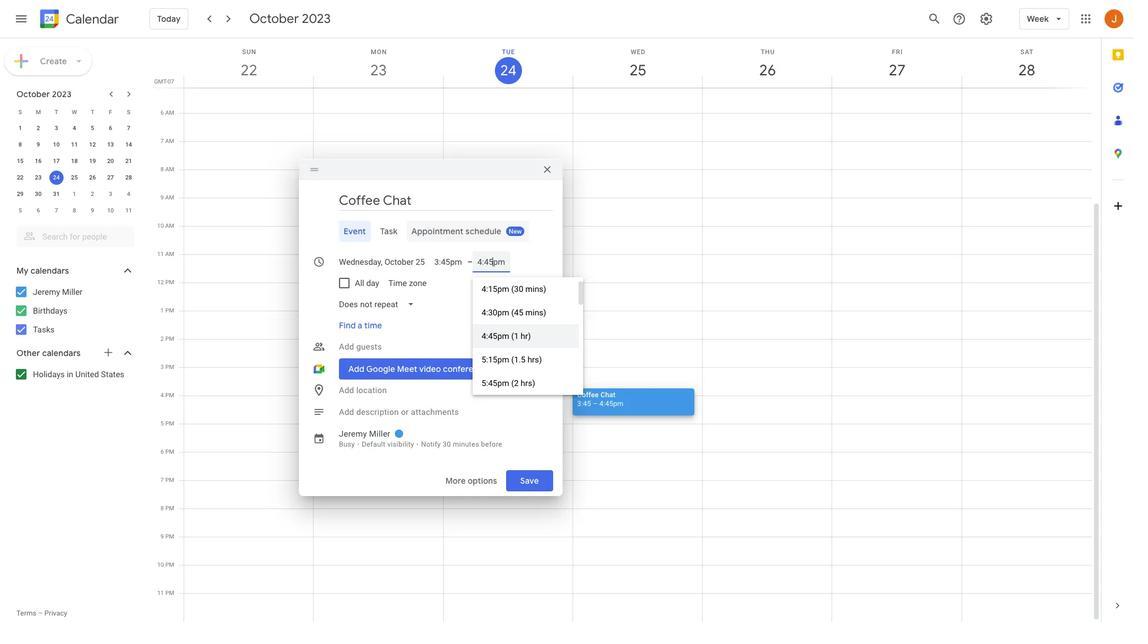 Task type: describe. For each thing, give the bounding box(es) containing it.
create button
[[5, 47, 92, 75]]

sat 28
[[1018, 48, 1035, 80]]

1 horizontal spatial 2023
[[302, 11, 331, 27]]

1 pm
[[161, 307, 174, 314]]

22 column header
[[184, 38, 314, 88]]

other calendars button
[[2, 344, 146, 363]]

time
[[364, 320, 382, 331]]

notify 30 minutes before
[[421, 440, 502, 449]]

1 horizontal spatial october
[[249, 11, 299, 27]]

5 for 5 pm
[[161, 420, 164, 427]]

new element
[[506, 227, 525, 236]]

sun 22
[[240, 48, 257, 80]]

today
[[157, 14, 181, 24]]

5:45pm (2 hrs) option
[[473, 371, 579, 395]]

miller inside my calendars list
[[62, 287, 82, 297]]

busy
[[339, 440, 355, 449]]

1 horizontal spatial 5
[[91, 125, 94, 131]]

tue 24
[[500, 48, 516, 80]]

2 for 'november 2' element
[[91, 191, 94, 197]]

appointment schedule
[[412, 226, 502, 237]]

(2
[[511, 379, 519, 388]]

Start date text field
[[339, 255, 425, 269]]

november 4 element
[[122, 187, 136, 201]]

m
[[36, 109, 41, 115]]

privacy link
[[44, 609, 67, 617]]

11 for november 11 element
[[125, 207, 132, 214]]

add guests button
[[334, 336, 553, 357]]

event
[[344, 226, 366, 237]]

24 column header
[[443, 38, 573, 88]]

28 inside column header
[[1018, 61, 1035, 80]]

calendar element
[[38, 7, 119, 33]]

holidays in united states
[[33, 370, 124, 379]]

4 for 4 pm
[[161, 392, 164, 399]]

24 link
[[495, 57, 522, 84]]

4:45pm (1 hr) option
[[473, 324, 579, 348]]

3 for 3 pm
[[161, 364, 164, 370]]

5:45pm (2 hrs)
[[482, 379, 535, 388]]

or
[[401, 407, 409, 417]]

6 down 'f'
[[109, 125, 112, 131]]

2 vertical spatial –
[[38, 609, 43, 617]]

mins) for 4:30pm (45 mins)
[[526, 308, 546, 317]]

5:15pm (1.5 hrs) option
[[473, 348, 579, 371]]

11 am
[[157, 251, 174, 257]]

8 am
[[160, 166, 174, 172]]

22 link
[[236, 57, 263, 84]]

chat
[[601, 391, 616, 399]]

calendars for other calendars
[[42, 348, 81, 358]]

16 element
[[31, 154, 45, 168]]

tab list containing event
[[308, 221, 553, 242]]

25 inside row
[[71, 174, 78, 181]]

states
[[101, 370, 124, 379]]

7 for 7 pm
[[161, 477, 164, 483]]

gmt-
[[154, 78, 168, 85]]

26 element
[[85, 171, 100, 185]]

20
[[107, 158, 114, 164]]

28 element
[[122, 171, 136, 185]]

28 inside row
[[125, 174, 132, 181]]

29 element
[[13, 187, 27, 201]]

9 for 9 am
[[160, 194, 164, 201]]

11 element
[[67, 138, 82, 152]]

row containing 1
[[11, 120, 138, 137]]

12 for 12 pm
[[157, 279, 164, 285]]

(30
[[511, 284, 523, 294]]

10 pm
[[157, 562, 174, 568]]

7 pm
[[161, 477, 174, 483]]

pm for 5 pm
[[165, 420, 174, 427]]

26 inside column header
[[759, 61, 775, 80]]

privacy
[[44, 609, 67, 617]]

pm for 6 pm
[[165, 449, 174, 455]]

end time list box
[[473, 277, 583, 395]]

add description or attachments
[[339, 407, 459, 417]]

terms link
[[16, 609, 36, 617]]

row containing s
[[11, 104, 138, 120]]

hrs) for 5:15pm (1.5 hrs)
[[528, 355, 542, 364]]

17 element
[[49, 154, 63, 168]]

24 inside "element"
[[53, 174, 60, 181]]

1 horizontal spatial jeremy miller
[[339, 429, 390, 439]]

terms
[[16, 609, 36, 617]]

tue
[[502, 48, 515, 56]]

29
[[17, 191, 24, 197]]

gmt-07
[[154, 78, 174, 85]]

4:30pm (45 mins)
[[482, 308, 546, 317]]

(1
[[511, 331, 519, 341]]

23 link
[[365, 57, 392, 84]]

4:45pm (1 hr)
[[482, 331, 531, 341]]

pm for 9 pm
[[165, 533, 174, 540]]

0 horizontal spatial 2023
[[52, 89, 71, 99]]

add location
[[339, 386, 387, 395]]

row containing 22
[[11, 170, 138, 186]]

default visibility
[[362, 440, 414, 449]]

12 pm
[[157, 279, 174, 285]]

november 8 element
[[67, 204, 82, 218]]

10 am
[[157, 223, 174, 229]]

1 horizontal spatial 30
[[443, 440, 451, 449]]

pm for 10 pm
[[165, 562, 174, 568]]

0 horizontal spatial 1
[[19, 125, 22, 131]]

27 link
[[884, 57, 911, 84]]

8 for 8 am
[[160, 166, 164, 172]]

4:45pm inside coffee chat 3:45 – 4:45pm
[[600, 400, 624, 408]]

event button
[[339, 221, 371, 242]]

jeremy miller inside my calendars list
[[33, 287, 82, 297]]

pm for 3 pm
[[165, 364, 174, 370]]

10 for "november 10" "element"
[[107, 207, 114, 214]]

30 inside "element"
[[35, 191, 42, 197]]

mon 23
[[370, 48, 387, 80]]

12 for 12
[[89, 141, 96, 148]]

task button
[[375, 221, 402, 242]]

2 t from the left
[[91, 109, 94, 115]]

pm for 8 pm
[[165, 505, 174, 512]]

sat
[[1021, 48, 1034, 56]]

w
[[72, 109, 77, 115]]

my calendars list
[[2, 283, 146, 339]]

23 column header
[[313, 38, 444, 88]]

1 for november 1 'element'
[[73, 191, 76, 197]]

2 pm
[[161, 336, 174, 342]]

22 element
[[13, 171, 27, 185]]

7 for november 7 element
[[55, 207, 58, 214]]

tasks
[[33, 325, 55, 334]]

1 t from the left
[[55, 109, 58, 115]]

pm for 12 pm
[[165, 279, 174, 285]]

23 inside row
[[35, 174, 42, 181]]

23 inside mon 23
[[370, 61, 386, 80]]

24 cell
[[47, 170, 65, 186]]

9 am
[[160, 194, 174, 201]]

11 for 11 am
[[157, 251, 164, 257]]

birthdays
[[33, 306, 68, 316]]

25 column header
[[573, 38, 703, 88]]

row containing 5
[[11, 202, 138, 219]]

28 column header
[[962, 38, 1092, 88]]

0 vertical spatial –
[[467, 257, 473, 267]]

before
[[481, 440, 502, 449]]

guests
[[356, 342, 382, 351]]

17
[[53, 158, 60, 164]]

4 for 'november 4' element
[[127, 191, 130, 197]]

other
[[16, 348, 40, 358]]

november 1 element
[[67, 187, 82, 201]]

visibility
[[387, 440, 414, 449]]

november 6 element
[[31, 204, 45, 218]]

1 horizontal spatial october 2023
[[249, 11, 331, 27]]

25 link
[[625, 57, 652, 84]]

0 horizontal spatial october 2023
[[16, 89, 71, 99]]

day
[[366, 278, 379, 288]]



Task type: vqa. For each thing, say whether or not it's contained in the screenshot.


Task type: locate. For each thing, give the bounding box(es) containing it.
to element
[[467, 257, 473, 267]]

5 pm from the top
[[165, 392, 174, 399]]

am down 8 am on the top
[[165, 194, 174, 201]]

2 mins) from the top
[[526, 308, 546, 317]]

31
[[53, 191, 60, 197]]

sun
[[242, 48, 256, 56]]

october up sun
[[249, 11, 299, 27]]

calendars
[[31, 265, 69, 276], [42, 348, 81, 358]]

9 for november 9 element
[[91, 207, 94, 214]]

november 2 element
[[85, 187, 100, 201]]

11 for '11' element
[[71, 141, 78, 148]]

7 row from the top
[[11, 202, 138, 219]]

3 down 27 element
[[109, 191, 112, 197]]

End time text field
[[478, 255, 506, 269]]

2 vertical spatial 1
[[161, 307, 164, 314]]

appointment
[[412, 226, 464, 237]]

1 vertical spatial 25
[[71, 174, 78, 181]]

pm down 9 pm
[[165, 562, 174, 568]]

0 horizontal spatial 5
[[19, 207, 22, 214]]

1 horizontal spatial 27
[[888, 61, 905, 80]]

0 vertical spatial add
[[339, 342, 354, 351]]

1 horizontal spatial tab list
[[1102, 38, 1134, 589]]

5 row from the top
[[11, 170, 138, 186]]

9 up 10 am
[[160, 194, 164, 201]]

0 horizontal spatial tab list
[[308, 221, 553, 242]]

add for add guests
[[339, 342, 354, 351]]

(1.5
[[511, 355, 526, 364]]

26 down thu
[[759, 61, 775, 80]]

pm down 8 pm
[[165, 533, 174, 540]]

23 element
[[31, 171, 45, 185]]

row up 25 element
[[11, 153, 138, 170]]

1 inside grid
[[161, 307, 164, 314]]

5 pm
[[161, 420, 174, 427]]

13 element
[[104, 138, 118, 152]]

0 horizontal spatial s
[[18, 109, 22, 115]]

7 for 7 am
[[160, 138, 164, 144]]

2 vertical spatial add
[[339, 407, 354, 417]]

1 vertical spatial 2
[[91, 191, 94, 197]]

0 vertical spatial 28
[[1018, 61, 1035, 80]]

2 up 3 pm
[[161, 336, 164, 342]]

24 down the tue
[[500, 61, 516, 80]]

week button
[[1020, 5, 1070, 33]]

27
[[888, 61, 905, 80], [107, 174, 114, 181]]

1 down 12 pm
[[161, 307, 164, 314]]

add down find on the left bottom
[[339, 342, 354, 351]]

pm up 3 pm
[[165, 336, 174, 342]]

7
[[127, 125, 130, 131], [160, 138, 164, 144], [55, 207, 58, 214], [161, 477, 164, 483]]

1 vertical spatial 5
[[19, 207, 22, 214]]

10 for 10 am
[[157, 223, 164, 229]]

november 10 element
[[104, 204, 118, 218]]

18
[[71, 158, 78, 164]]

1 vertical spatial jeremy
[[339, 429, 367, 439]]

20 element
[[104, 154, 118, 168]]

1 inside 'element'
[[73, 191, 76, 197]]

6 am
[[160, 109, 174, 116]]

jeremy up birthdays
[[33, 287, 60, 297]]

Search for people text field
[[24, 226, 127, 247]]

am up 7 am
[[165, 109, 174, 116]]

5 am from the top
[[165, 223, 174, 229]]

create
[[40, 56, 67, 67]]

2 horizontal spatial 3
[[161, 364, 164, 370]]

calendars up in
[[42, 348, 81, 358]]

30 element
[[31, 187, 45, 201]]

fri
[[892, 48, 903, 56]]

am for 7 am
[[165, 138, 174, 144]]

default
[[362, 440, 386, 449]]

mins) for 4:15pm (30 mins)
[[526, 284, 546, 294]]

row containing 29
[[11, 186, 138, 202]]

12 up 19
[[89, 141, 96, 148]]

2 inside grid
[[161, 336, 164, 342]]

hrs) right (1.5 at the left of page
[[528, 355, 542, 364]]

10 for 10 "element"
[[53, 141, 60, 148]]

2 horizontal spatial 2
[[161, 336, 164, 342]]

0 vertical spatial 4:45pm
[[482, 331, 509, 341]]

0 vertical spatial hrs)
[[528, 355, 542, 364]]

10 up 11 am
[[157, 223, 164, 229]]

grid containing 22
[[151, 38, 1101, 622]]

– inside coffee chat 3:45 – 4:45pm
[[593, 400, 598, 408]]

4
[[73, 125, 76, 131], [127, 191, 130, 197], [161, 392, 164, 399]]

6 for 6 am
[[160, 109, 164, 116]]

12 element
[[85, 138, 100, 152]]

0 horizontal spatial 30
[[35, 191, 42, 197]]

united
[[75, 370, 99, 379]]

2 row from the top
[[11, 120, 138, 137]]

2 vertical spatial 3
[[161, 364, 164, 370]]

october 2023
[[249, 11, 331, 27], [16, 89, 71, 99]]

minutes
[[453, 440, 479, 449]]

9 down 'november 2' element
[[91, 207, 94, 214]]

1 s from the left
[[18, 109, 22, 115]]

10
[[53, 141, 60, 148], [107, 207, 114, 214], [157, 223, 164, 229], [157, 562, 164, 568]]

8 pm from the top
[[165, 477, 174, 483]]

0 vertical spatial miller
[[62, 287, 82, 297]]

november 7 element
[[49, 204, 63, 218]]

30 down the 23 element
[[35, 191, 42, 197]]

row up '11' element
[[11, 104, 138, 120]]

0 vertical spatial october 2023
[[249, 11, 331, 27]]

7 down 6 pm
[[161, 477, 164, 483]]

calendars inside my calendars dropdown button
[[31, 265, 69, 276]]

22 inside column header
[[240, 61, 257, 80]]

8 up 15
[[19, 141, 22, 148]]

pm down 10 pm
[[165, 590, 174, 596]]

0 horizontal spatial 28
[[125, 174, 132, 181]]

description
[[356, 407, 399, 417]]

13
[[107, 141, 114, 148]]

7 pm from the top
[[165, 449, 174, 455]]

30
[[35, 191, 42, 197], [443, 440, 451, 449]]

7 am
[[160, 138, 174, 144]]

15
[[17, 158, 24, 164]]

pm for 4 pm
[[165, 392, 174, 399]]

21
[[125, 158, 132, 164]]

1 row from the top
[[11, 104, 138, 120]]

am down 9 am
[[165, 223, 174, 229]]

thu
[[761, 48, 775, 56]]

am
[[165, 109, 174, 116], [165, 138, 174, 144], [165, 166, 174, 172], [165, 194, 174, 201], [165, 223, 174, 229], [165, 251, 174, 257]]

5 up 12 element
[[91, 125, 94, 131]]

2 vertical spatial 4
[[161, 392, 164, 399]]

miller up default
[[369, 429, 390, 439]]

10 up 11 pm
[[157, 562, 164, 568]]

week
[[1027, 14, 1049, 24]]

row group containing 1
[[11, 120, 138, 219]]

12 inside grid
[[157, 279, 164, 285]]

4:15pm
[[482, 284, 509, 294]]

22 inside row
[[17, 174, 24, 181]]

f
[[109, 109, 112, 115]]

28 down 21 element on the top left of page
[[125, 174, 132, 181]]

19
[[89, 158, 96, 164]]

pm down 4 pm
[[165, 420, 174, 427]]

None field
[[334, 294, 424, 315]]

1 horizontal spatial jeremy
[[339, 429, 367, 439]]

0 horizontal spatial –
[[38, 609, 43, 617]]

14 element
[[122, 138, 136, 152]]

0 vertical spatial jeremy miller
[[33, 287, 82, 297]]

hrs) for 5:45pm (2 hrs)
[[521, 379, 535, 388]]

1 vertical spatial calendars
[[42, 348, 81, 358]]

row
[[11, 104, 138, 120], [11, 120, 138, 137], [11, 137, 138, 153], [11, 153, 138, 170], [11, 170, 138, 186], [11, 186, 138, 202], [11, 202, 138, 219]]

5 inside grid
[[161, 420, 164, 427]]

s right 'f'
[[127, 109, 130, 115]]

1 horizontal spatial 28
[[1018, 61, 1035, 80]]

pm down 6 pm
[[165, 477, 174, 483]]

row up november 1 'element'
[[11, 170, 138, 186]]

1 vertical spatial jeremy miller
[[339, 429, 390, 439]]

t
[[55, 109, 58, 115], [91, 109, 94, 115]]

0 vertical spatial 25
[[629, 61, 646, 80]]

2 add from the top
[[339, 386, 354, 395]]

3 pm
[[161, 364, 174, 370]]

28 link
[[1014, 57, 1041, 84]]

t left 'f'
[[91, 109, 94, 115]]

3 add from the top
[[339, 407, 354, 417]]

0 horizontal spatial 2
[[37, 125, 40, 131]]

pm for 7 pm
[[165, 477, 174, 483]]

10 down november 3 element at the top
[[107, 207, 114, 214]]

find a time
[[339, 320, 382, 331]]

0 horizontal spatial 25
[[71, 174, 78, 181]]

hrs) right (2
[[521, 379, 535, 388]]

8 for november 8 element
[[73, 207, 76, 214]]

coffee chat 3:45 – 4:45pm
[[577, 391, 624, 408]]

today button
[[150, 5, 188, 33]]

in
[[67, 370, 73, 379]]

1 am from the top
[[165, 109, 174, 116]]

– right 3:45
[[593, 400, 598, 408]]

10 element
[[49, 138, 63, 152]]

9 up 10 pm
[[161, 533, 164, 540]]

mon
[[371, 48, 387, 56]]

11 for 11 pm
[[157, 590, 164, 596]]

4:15pm (30 mins) option
[[473, 277, 579, 301]]

jeremy miller up default
[[339, 429, 390, 439]]

1 vertical spatial 26
[[89, 174, 96, 181]]

1 horizontal spatial –
[[467, 257, 473, 267]]

8 down november 1 'element'
[[73, 207, 76, 214]]

1 horizontal spatial 2
[[91, 191, 94, 197]]

1 horizontal spatial 22
[[240, 61, 257, 80]]

26 column header
[[702, 38, 833, 88]]

row down november 1 'element'
[[11, 202, 138, 219]]

6 am from the top
[[165, 251, 174, 257]]

am for 6 am
[[165, 109, 174, 116]]

1 horizontal spatial 23
[[370, 61, 386, 80]]

4 inside grid
[[161, 392, 164, 399]]

1 vertical spatial 3
[[109, 191, 112, 197]]

october up m
[[16, 89, 50, 99]]

3 pm from the top
[[165, 336, 174, 342]]

9 up 16
[[37, 141, 40, 148]]

8 up 9 am
[[160, 166, 164, 172]]

1 horizontal spatial 4:45pm
[[600, 400, 624, 408]]

am up 12 pm
[[165, 251, 174, 257]]

4:15pm (30 mins)
[[482, 284, 546, 294]]

1 horizontal spatial miller
[[369, 429, 390, 439]]

5 down 4 pm
[[161, 420, 164, 427]]

attachments
[[411, 407, 459, 417]]

find a time button
[[334, 315, 387, 336]]

pm down 5 pm
[[165, 449, 174, 455]]

1 horizontal spatial s
[[127, 109, 130, 115]]

add left location
[[339, 386, 354, 395]]

s
[[18, 109, 22, 115], [127, 109, 130, 115]]

0 horizontal spatial 26
[[89, 174, 96, 181]]

pm up 9 pm
[[165, 505, 174, 512]]

10 for 10 pm
[[157, 562, 164, 568]]

6 down 5 pm
[[161, 449, 164, 455]]

add for add location
[[339, 386, 354, 395]]

main drawer image
[[14, 12, 28, 26]]

november 9 element
[[85, 204, 100, 218]]

0 vertical spatial 23
[[370, 61, 386, 80]]

0 horizontal spatial t
[[55, 109, 58, 115]]

mins) right (45 at the left of the page
[[526, 308, 546, 317]]

coffee
[[577, 391, 599, 399]]

27 column header
[[832, 38, 962, 88]]

2 vertical spatial 2
[[161, 336, 164, 342]]

5 for november 5 element at left
[[19, 207, 22, 214]]

2 for 2 pm
[[161, 336, 164, 342]]

6 row from the top
[[11, 186, 138, 202]]

15 element
[[13, 154, 27, 168]]

add for add description or attachments
[[339, 407, 354, 417]]

1 vertical spatial hrs)
[[521, 379, 535, 388]]

add down add location
[[339, 407, 354, 417]]

24
[[500, 61, 516, 80], [53, 174, 60, 181]]

12 down 11 am
[[157, 279, 164, 285]]

october 2023 up m
[[16, 89, 71, 99]]

27 inside october 2023 grid
[[107, 174, 114, 181]]

23 down 16 element
[[35, 174, 42, 181]]

4 down w
[[73, 125, 76, 131]]

4:45pm left '(1'
[[482, 331, 509, 341]]

27 element
[[104, 171, 118, 185]]

1 vertical spatial 4
[[127, 191, 130, 197]]

25 inside 'wed 25'
[[629, 61, 646, 80]]

12 pm from the top
[[165, 590, 174, 596]]

0 vertical spatial 24
[[500, 61, 516, 80]]

all day
[[355, 278, 379, 288]]

0 vertical spatial mins)
[[526, 284, 546, 294]]

10 pm from the top
[[165, 533, 174, 540]]

time zone
[[389, 278, 427, 288]]

1 horizontal spatial 4
[[127, 191, 130, 197]]

calendar
[[66, 11, 119, 27]]

2 down m
[[37, 125, 40, 131]]

1 down 25 element
[[73, 191, 76, 197]]

3 row from the top
[[11, 137, 138, 153]]

1 vertical spatial add
[[339, 386, 354, 395]]

11 pm from the top
[[165, 562, 174, 568]]

11 down 10 am
[[157, 251, 164, 257]]

0 horizontal spatial october
[[16, 89, 50, 99]]

november 5 element
[[13, 204, 27, 218]]

27 inside column header
[[888, 61, 905, 80]]

1 horizontal spatial 25
[[629, 61, 646, 80]]

8 up 9 pm
[[161, 505, 164, 512]]

3:45
[[577, 400, 591, 408]]

24 inside column header
[[500, 61, 516, 80]]

9 pm from the top
[[165, 505, 174, 512]]

3
[[55, 125, 58, 131], [109, 191, 112, 197], [161, 364, 164, 370]]

23 down mon
[[370, 61, 386, 80]]

11 down 10 pm
[[157, 590, 164, 596]]

row down w
[[11, 120, 138, 137]]

14
[[125, 141, 132, 148]]

4:45pm down chat
[[600, 400, 624, 408]]

grid
[[151, 38, 1101, 622]]

7 down 31 element
[[55, 207, 58, 214]]

25 down the 18 element
[[71, 174, 78, 181]]

settings menu image
[[980, 12, 994, 26]]

07
[[168, 78, 174, 85]]

28 down sat
[[1018, 61, 1035, 80]]

2 s from the left
[[127, 109, 130, 115]]

6 down '30' "element"
[[37, 207, 40, 214]]

23
[[370, 61, 386, 80], [35, 174, 42, 181]]

0 horizontal spatial jeremy miller
[[33, 287, 82, 297]]

27 down the fri
[[888, 61, 905, 80]]

3 am from the top
[[165, 166, 174, 172]]

31 element
[[49, 187, 63, 201]]

calendar heading
[[64, 11, 119, 27]]

26 link
[[754, 57, 781, 84]]

– right start time text box
[[467, 257, 473, 267]]

terms – privacy
[[16, 609, 67, 617]]

Start time text field
[[434, 255, 463, 269]]

0 vertical spatial october
[[249, 11, 299, 27]]

2 horizontal spatial 4
[[161, 392, 164, 399]]

pm up 2 pm
[[165, 307, 174, 314]]

pm down 3 pm
[[165, 392, 174, 399]]

12 inside row
[[89, 141, 96, 148]]

28
[[1018, 61, 1035, 80], [125, 174, 132, 181]]

3 for november 3 element at the top
[[109, 191, 112, 197]]

25 down wed
[[629, 61, 646, 80]]

5 down 29 "element" at the left top
[[19, 207, 22, 214]]

jeremy miller up birthdays
[[33, 287, 82, 297]]

all
[[355, 278, 364, 288]]

notify
[[421, 440, 441, 449]]

1 vertical spatial 12
[[157, 279, 164, 285]]

pm for 11 pm
[[165, 590, 174, 596]]

6 for 6 pm
[[161, 449, 164, 455]]

t left w
[[55, 109, 58, 115]]

6
[[160, 109, 164, 116], [109, 125, 112, 131], [37, 207, 40, 214], [161, 449, 164, 455]]

pm for 1 pm
[[165, 307, 174, 314]]

1 vertical spatial mins)
[[526, 308, 546, 317]]

0 horizontal spatial 22
[[17, 174, 24, 181]]

9
[[37, 141, 40, 148], [160, 194, 164, 201], [91, 207, 94, 214], [161, 533, 164, 540]]

october 2023 up sun
[[249, 11, 331, 27]]

october 2023 grid
[[11, 104, 138, 219]]

26 down the "19" element
[[89, 174, 96, 181]]

4 row from the top
[[11, 153, 138, 170]]

2 vertical spatial 5
[[161, 420, 164, 427]]

0 horizontal spatial miller
[[62, 287, 82, 297]]

calendars inside other calendars dropdown button
[[42, 348, 81, 358]]

24, today element
[[49, 171, 63, 185]]

1 vertical spatial 30
[[443, 440, 451, 449]]

time zone button
[[384, 273, 432, 294]]

0 vertical spatial 12
[[89, 141, 96, 148]]

add guests
[[339, 342, 382, 351]]

8 for 8 pm
[[161, 505, 164, 512]]

1 add from the top
[[339, 342, 354, 351]]

27 down 20 element
[[107, 174, 114, 181]]

1 vertical spatial 2023
[[52, 89, 71, 99]]

0 horizontal spatial 4
[[73, 125, 76, 131]]

0 vertical spatial calendars
[[31, 265, 69, 276]]

4 pm from the top
[[165, 364, 174, 370]]

1 horizontal spatial 12
[[157, 279, 164, 285]]

1 vertical spatial 24
[[53, 174, 60, 181]]

2 horizontal spatial –
[[593, 400, 598, 408]]

am for 10 am
[[165, 223, 174, 229]]

4 down 3 pm
[[161, 392, 164, 399]]

pm up 4 pm
[[165, 364, 174, 370]]

9 for 9 pm
[[161, 533, 164, 540]]

1 pm from the top
[[165, 279, 174, 285]]

add other calendars image
[[102, 347, 114, 358]]

6 up 7 am
[[160, 109, 164, 116]]

1 horizontal spatial 3
[[109, 191, 112, 197]]

21 element
[[122, 154, 136, 168]]

2 down the 26 element
[[91, 191, 94, 197]]

25 element
[[67, 171, 82, 185]]

1
[[19, 125, 22, 131], [73, 191, 76, 197], [161, 307, 164, 314]]

6 pm from the top
[[165, 420, 174, 427]]

0 vertical spatial 26
[[759, 61, 775, 80]]

4:30pm (45 mins) option
[[473, 301, 579, 324]]

6 for november 6 element
[[37, 207, 40, 214]]

3 up 10 "element"
[[55, 125, 58, 131]]

0 horizontal spatial 24
[[53, 174, 60, 181]]

schedule
[[466, 226, 502, 237]]

tab list
[[1102, 38, 1134, 589], [308, 221, 553, 242]]

1 vertical spatial 23
[[35, 174, 42, 181]]

4:45pm inside the 4:45pm (1 hr) option
[[482, 331, 509, 341]]

0 vertical spatial 22
[[240, 61, 257, 80]]

mins)
[[526, 284, 546, 294], [526, 308, 546, 317]]

calendars for my calendars
[[31, 265, 69, 276]]

26 inside row
[[89, 174, 96, 181]]

1 for 1 pm
[[161, 307, 164, 314]]

16
[[35, 158, 42, 164]]

11 up 18
[[71, 141, 78, 148]]

1 horizontal spatial 26
[[759, 61, 775, 80]]

4 am from the top
[[165, 194, 174, 201]]

2 horizontal spatial 1
[[161, 307, 164, 314]]

2 pm from the top
[[165, 307, 174, 314]]

30 right notify
[[443, 440, 451, 449]]

10 up 17
[[53, 141, 60, 148]]

november 11 element
[[122, 204, 136, 218]]

am for 11 am
[[165, 251, 174, 257]]

24 down 17 "element"
[[53, 174, 60, 181]]

add inside dropdown button
[[339, 342, 354, 351]]

5:15pm
[[482, 355, 509, 364]]

0 vertical spatial jeremy
[[33, 287, 60, 297]]

find
[[339, 320, 356, 331]]

0 vertical spatial 27
[[888, 61, 905, 80]]

row group
[[11, 120, 138, 219]]

pm for 2 pm
[[165, 336, 174, 342]]

am up 9 am
[[165, 166, 174, 172]]

0 horizontal spatial 3
[[55, 125, 58, 131]]

1 vertical spatial 4:45pm
[[600, 400, 624, 408]]

– right terms link at the bottom of page
[[38, 609, 43, 617]]

None search field
[[0, 221, 146, 247]]

s left m
[[18, 109, 22, 115]]

3 up 4 pm
[[161, 364, 164, 370]]

am for 9 am
[[165, 194, 174, 201]]

5:15pm (1.5 hrs)
[[482, 355, 542, 364]]

7 up 14
[[127, 125, 130, 131]]

19 element
[[85, 154, 100, 168]]

4:45pm
[[482, 331, 509, 341], [600, 400, 624, 408]]

1 vertical spatial october 2023
[[16, 89, 71, 99]]

11 down 'november 4' element
[[125, 207, 132, 214]]

jeremy inside my calendars list
[[33, 287, 60, 297]]

–
[[467, 257, 473, 267], [593, 400, 598, 408], [38, 609, 43, 617]]

1 horizontal spatial 1
[[73, 191, 76, 197]]

8 pm
[[161, 505, 174, 512]]

0 vertical spatial 1
[[19, 125, 22, 131]]

pm up 1 pm on the left of page
[[165, 279, 174, 285]]

2 am from the top
[[165, 138, 174, 144]]

calendars right 'my'
[[31, 265, 69, 276]]

november 3 element
[[104, 187, 118, 201]]

wed 25
[[629, 48, 646, 80]]

0 vertical spatial 2
[[37, 125, 40, 131]]

1 vertical spatial 27
[[107, 174, 114, 181]]

0 horizontal spatial 27
[[107, 174, 114, 181]]

18 element
[[67, 154, 82, 168]]

miller down my calendars dropdown button
[[62, 287, 82, 297]]

0 horizontal spatial 23
[[35, 174, 42, 181]]

row containing 15
[[11, 153, 138, 170]]

am for 8 am
[[165, 166, 174, 172]]

zone
[[409, 278, 427, 288]]

fri 27
[[888, 48, 905, 80]]

11
[[71, 141, 78, 148], [125, 207, 132, 214], [157, 251, 164, 257], [157, 590, 164, 596]]

1 horizontal spatial 24
[[500, 61, 516, 80]]

1 vertical spatial 28
[[125, 174, 132, 181]]

row containing 8
[[11, 137, 138, 153]]

Add title text field
[[339, 192, 553, 210]]

row down 25 element
[[11, 186, 138, 202]]

1 mins) from the top
[[526, 284, 546, 294]]

0 horizontal spatial jeremy
[[33, 287, 60, 297]]



